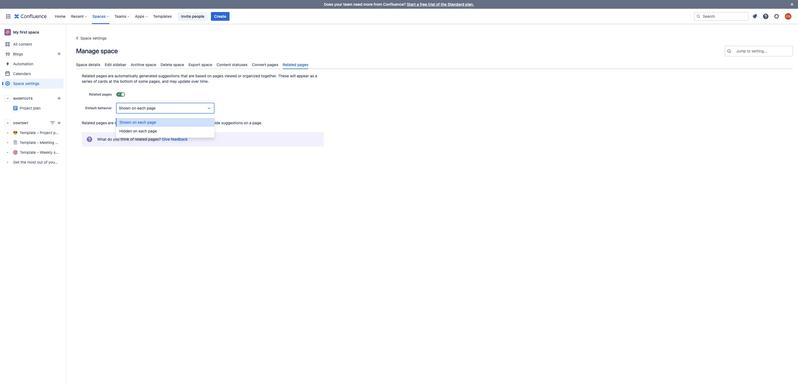 Task type: locate. For each thing, give the bounding box(es) containing it.
Search field
[[694, 12, 749, 21]]

together.
[[261, 74, 277, 78]]

all
[[13, 42, 18, 47]]

viewed
[[225, 74, 237, 78]]

collapse sidebar image
[[60, 27, 72, 38]]

a left free
[[417, 2, 419, 7]]

0 vertical spatial settings
[[93, 36, 107, 41]]

recent
[[71, 14, 84, 18]]

1 horizontal spatial settings
[[93, 36, 107, 41]]

the
[[441, 2, 447, 7], [113, 79, 119, 84], [20, 160, 26, 165]]

-
[[37, 131, 39, 135], [37, 141, 39, 145], [37, 150, 39, 155]]

of left cards
[[93, 79, 97, 84]]

1 vertical spatial space settings
[[13, 81, 39, 86]]

space up edit at left
[[101, 47, 118, 55]]

space settings up manage space
[[80, 36, 107, 41]]

page up pages?
[[148, 129, 157, 134]]

1 vertical spatial the
[[113, 79, 119, 84]]

global element
[[3, 9, 693, 24]]

space for export space
[[201, 62, 212, 67]]

add shortcut image
[[56, 95, 62, 102]]

confluence image
[[14, 13, 47, 20], [14, 13, 47, 20]]

default behavior
[[85, 106, 112, 110]]

can
[[205, 121, 212, 125]]

may
[[170, 79, 177, 84]]

space inside the archive space link
[[145, 62, 156, 67]]

None text field
[[119, 106, 120, 111]]

on
[[207, 74, 212, 78], [132, 106, 136, 111], [132, 120, 137, 125], [115, 121, 119, 125], [244, 121, 248, 125], [133, 129, 138, 134]]

export
[[189, 62, 200, 67]]

are for generated
[[108, 74, 114, 78]]

or
[[238, 74, 242, 78]]

pages down behavior
[[96, 121, 107, 125]]

project down shortcuts
[[20, 106, 32, 111]]

pages up "appear"
[[297, 62, 309, 67]]

0 horizontal spatial space settings link
[[2, 79, 63, 89]]

2 horizontal spatial a
[[417, 2, 419, 7]]

1 - from the top
[[37, 131, 39, 135]]

1 horizontal spatial related pages
[[283, 62, 309, 67]]

- inside template - project plan link
[[37, 131, 39, 135]]

tree containing template - project plan
[[2, 128, 78, 167]]

1 horizontal spatial team
[[343, 2, 352, 7]]

template
[[20, 131, 36, 135], [20, 141, 36, 145], [20, 150, 36, 155]]

related up the default behavior
[[89, 93, 101, 97]]

- left meeting
[[37, 141, 39, 145]]

your
[[334, 2, 342, 7], [48, 160, 56, 165]]

export space link
[[186, 60, 214, 69]]

create a page image
[[56, 120, 62, 126]]

of inside "link"
[[44, 160, 47, 165]]

0 horizontal spatial suggestions
[[158, 74, 180, 78]]

get the most out of your team space link
[[2, 158, 78, 167]]

space inside delete space link
[[173, 62, 184, 67]]

template up most
[[20, 150, 36, 155]]

content
[[217, 62, 231, 67], [13, 121, 28, 125]]

- inside template - weekly status report link
[[37, 150, 39, 155]]

1 horizontal spatial space settings link
[[74, 35, 107, 42]]

export space
[[189, 62, 212, 67]]

plan
[[77, 104, 85, 108], [33, 106, 41, 111], [53, 131, 61, 135]]

0 horizontal spatial space settings
[[13, 81, 39, 86]]

cards
[[98, 79, 108, 84]]

you
[[113, 137, 119, 142]]

2 vertical spatial the
[[20, 160, 26, 165]]

template for template - project plan
[[20, 131, 36, 135]]

and
[[162, 79, 169, 84]]

team inside "link"
[[57, 160, 66, 165]]

1 vertical spatial team
[[57, 160, 66, 165]]

0 horizontal spatial related pages
[[89, 93, 112, 97]]

details
[[88, 62, 100, 67]]

space details link
[[74, 60, 103, 69]]

template inside 'link'
[[20, 141, 36, 145]]

each up what do you think of related pages? give feedback
[[139, 129, 147, 134]]

0 vertical spatial -
[[37, 131, 39, 135]]

out
[[37, 160, 43, 165]]

2 horizontal spatial project
[[63, 104, 76, 108]]

that
[[181, 74, 188, 78]]

team left need
[[343, 2, 352, 7]]

are up at
[[108, 74, 114, 78]]

0 vertical spatial the
[[441, 2, 447, 7]]

space element
[[0, 24, 85, 385]]

- for weekly
[[37, 150, 39, 155]]

0 horizontal spatial a
[[249, 121, 251, 125]]

automation link
[[2, 59, 63, 69]]

shown up hidden
[[119, 120, 131, 125]]

2 - from the top
[[37, 141, 39, 145]]

blogs
[[13, 52, 23, 56]]

this
[[126, 121, 132, 125]]

1 horizontal spatial project
[[40, 131, 52, 135]]

plan.
[[465, 2, 474, 7]]

are up over
[[189, 74, 194, 78]]

the inside "link"
[[20, 160, 26, 165]]

space down calendars
[[13, 81, 24, 86]]

0 vertical spatial each
[[137, 106, 146, 111]]

but
[[146, 121, 152, 125]]

space for delete space
[[173, 62, 184, 67]]

template - project plan
[[20, 131, 61, 135]]

space settings down calendars
[[13, 81, 39, 86]]

template down 'content' dropdown button
[[20, 131, 36, 135]]

1 horizontal spatial the
[[113, 79, 119, 84]]

1 vertical spatial your
[[48, 160, 56, 165]]

notes
[[55, 141, 65, 145]]

banner
[[0, 9, 798, 24]]

project plan
[[63, 104, 85, 108], [20, 106, 41, 111]]

0 vertical spatial space
[[80, 36, 91, 41]]

project plan left 'default'
[[63, 104, 85, 108]]

of right out on the top
[[44, 160, 47, 165]]

all content
[[13, 42, 32, 47]]

invite people button
[[178, 12, 208, 21]]

1 vertical spatial suggestions
[[221, 121, 243, 125]]

space inside get the most out of your team space "link"
[[67, 160, 78, 165]]

space settings link up manage
[[74, 35, 107, 42]]

0 horizontal spatial content
[[13, 121, 28, 125]]

1 vertical spatial related pages
[[89, 93, 112, 97]]

behavior
[[98, 106, 112, 110]]

space down the report
[[67, 160, 78, 165]]

1 horizontal spatial space settings
[[80, 36, 107, 41]]

0 horizontal spatial project plan
[[20, 106, 41, 111]]

page
[[147, 106, 156, 111], [147, 120, 156, 125], [148, 129, 157, 134]]

- for project
[[37, 131, 39, 135]]

- left weekly
[[37, 150, 39, 155]]

suggestions up and
[[158, 74, 180, 78]]

space
[[28, 30, 39, 34], [101, 47, 118, 55], [145, 62, 156, 67], [173, 62, 184, 67], [201, 62, 212, 67], [67, 160, 78, 165]]

pages down at
[[102, 93, 112, 97]]

my first space
[[13, 30, 39, 34]]

based
[[195, 74, 206, 78]]

manage space
[[76, 47, 118, 55]]

shown on each page up "space," at the left of page
[[119, 106, 156, 111]]

on inside the related pages are automatically generated suggestions that are based on pages viewed or organized together. these will appear as a series of cards at the bottom of some pages, and may update over time.
[[207, 74, 212, 78]]

1 vertical spatial settings
[[25, 81, 39, 86]]

- up template - meeting notes 'link'
[[37, 131, 39, 135]]

your down template - weekly status report
[[48, 160, 56, 165]]

1 vertical spatial content
[[13, 121, 28, 125]]

the right trial
[[441, 2, 447, 7]]

1 vertical spatial -
[[37, 141, 39, 145]]

convert pages
[[252, 62, 278, 67]]

status
[[54, 150, 64, 155]]

convert pages link
[[250, 60, 281, 69]]

template for template - weekly status report
[[20, 150, 36, 155]]

0 vertical spatial a
[[417, 2, 419, 7]]

a inside the related pages are automatically generated suggestions that are based on pages viewed or organized together. these will appear as a series of cards at the bottom of some pages, and may update over time.
[[315, 74, 317, 78]]

with
[[167, 121, 174, 125]]

2 template from the top
[[20, 141, 36, 145]]

space up manage
[[80, 36, 91, 41]]

1 template from the top
[[20, 131, 36, 135]]

0 vertical spatial content
[[217, 62, 231, 67]]

space right delete
[[173, 62, 184, 67]]

automation
[[13, 62, 33, 66]]

suggestions right hide
[[221, 121, 243, 125]]

related down 'default'
[[82, 121, 95, 125]]

template - project plan image
[[13, 106, 18, 111]]

space up generated
[[145, 62, 156, 67]]

content up template - project plan link
[[13, 121, 28, 125]]

home link
[[53, 12, 67, 21]]

0 horizontal spatial plan
[[33, 106, 41, 111]]

project left 'default'
[[63, 104, 76, 108]]

invite
[[181, 14, 191, 18]]

related pages down cards
[[89, 93, 112, 97]]

the right get
[[20, 160, 26, 165]]

related pages inside related pages link
[[283, 62, 309, 67]]

1 horizontal spatial a
[[315, 74, 317, 78]]

1 horizontal spatial plan
[[53, 131, 61, 135]]

template - meeting notes
[[20, 141, 65, 145]]

teams button
[[113, 12, 132, 21]]

2 horizontal spatial plan
[[77, 104, 85, 108]]

setting...
[[752, 49, 767, 53]]

0 vertical spatial suggestions
[[158, 74, 180, 78]]

generated
[[139, 74, 157, 78]]

shown on each page up hidden on each page
[[119, 120, 156, 125]]

project up meeting
[[40, 131, 52, 135]]

related inside the related pages are automatically generated suggestions that are based on pages viewed or organized together. these will appear as a series of cards at the bottom of some pages, and may update over time.
[[82, 74, 95, 78]]

0 vertical spatial template
[[20, 131, 36, 135]]

3 template from the top
[[20, 150, 36, 155]]

banner containing home
[[0, 9, 798, 24]]

start
[[407, 2, 416, 7]]

template down template - project plan link
[[20, 141, 36, 145]]

pages
[[267, 62, 278, 67], [297, 62, 309, 67], [96, 74, 107, 78], [213, 74, 224, 78], [102, 93, 112, 97], [96, 121, 107, 125]]

tab list containing space details
[[74, 60, 796, 69]]

most
[[27, 160, 36, 165]]

1 horizontal spatial project plan
[[63, 104, 85, 108]]

each up hidden on each page
[[138, 120, 146, 125]]

of right 'think'
[[130, 137, 134, 142]]

tab list
[[74, 60, 796, 69]]

your right 'does' at left top
[[334, 2, 342, 7]]

0 vertical spatial team
[[343, 2, 352, 7]]

settings
[[93, 36, 107, 41], [25, 81, 39, 86]]

space for manage space
[[101, 47, 118, 55]]

think
[[120, 137, 129, 142]]

0 horizontal spatial your
[[48, 160, 56, 165]]

over
[[191, 79, 199, 84]]

are left "for"
[[108, 121, 114, 125]]

delete space
[[161, 62, 184, 67]]

related up will on the left
[[283, 62, 296, 67]]

settings down calendars link
[[25, 81, 39, 86]]

space right the first
[[28, 30, 39, 34]]

space settings link down calendars
[[2, 79, 63, 89]]

1 vertical spatial template
[[20, 141, 36, 145]]

shown on each page
[[119, 106, 156, 111], [119, 120, 156, 125]]

jump
[[736, 49, 746, 53]]

team
[[343, 2, 352, 7], [57, 160, 66, 165]]

page right "space," at the left of page
[[147, 120, 156, 125]]

space right export
[[201, 62, 212, 67]]

related pages up will on the left
[[283, 62, 309, 67]]

1 vertical spatial page
[[147, 120, 156, 125]]

each up "space," at the left of page
[[137, 106, 146, 111]]

0 vertical spatial related pages
[[283, 62, 309, 67]]

1 horizontal spatial suggestions
[[221, 121, 243, 125]]

settings up manage space
[[93, 36, 107, 41]]

plan down create a page image
[[53, 131, 61, 135]]

1 vertical spatial a
[[315, 74, 317, 78]]

1 vertical spatial space
[[76, 62, 87, 67]]

as
[[310, 74, 314, 78]]

project plan link
[[2, 103, 85, 113], [20, 106, 41, 111]]

each
[[137, 106, 146, 111], [138, 120, 146, 125], [139, 129, 147, 134]]

shown
[[119, 106, 131, 111], [119, 120, 131, 125]]

content up viewed
[[217, 62, 231, 67]]

space inside the export space link
[[201, 62, 212, 67]]

1 horizontal spatial content
[[217, 62, 231, 67]]

a right as
[[315, 74, 317, 78]]

0 horizontal spatial team
[[57, 160, 66, 165]]

plan left 'default'
[[77, 104, 85, 108]]

- inside template - meeting notes 'link'
[[37, 141, 39, 145]]

page up but
[[147, 106, 156, 111]]

on up time.
[[207, 74, 212, 78]]

0 horizontal spatial settings
[[25, 81, 39, 86]]

2 vertical spatial a
[[249, 121, 251, 125]]

related
[[283, 62, 296, 67], [82, 74, 95, 78], [89, 93, 101, 97], [82, 121, 95, 125]]

tree
[[2, 128, 78, 167]]

related up series
[[82, 74, 95, 78]]

content inside dropdown button
[[13, 121, 28, 125]]

2 vertical spatial -
[[37, 150, 39, 155]]

0 vertical spatial your
[[334, 2, 342, 7]]

shown up "for"
[[119, 106, 131, 111]]

related pages are automatically generated suggestions that are based on pages viewed or organized together. these will appear as a series of cards at the bottom of some pages, and may update over time.
[[82, 74, 317, 84]]

0 horizontal spatial the
[[20, 160, 26, 165]]

the right at
[[113, 79, 119, 84]]

team down status
[[57, 160, 66, 165]]

project plan for project plan link on top of 'change view' icon
[[63, 104, 85, 108]]

2 vertical spatial template
[[20, 150, 36, 155]]

space left details
[[76, 62, 87, 67]]

a left page.
[[249, 121, 251, 125]]

plan down shortcuts dropdown button
[[33, 106, 41, 111]]

1 vertical spatial each
[[138, 120, 146, 125]]

3 - from the top
[[37, 150, 39, 155]]

project plan down shortcuts dropdown button
[[20, 106, 41, 111]]

space details
[[76, 62, 100, 67]]



Task type: describe. For each thing, give the bounding box(es) containing it.
jump to setting...
[[736, 49, 767, 53]]

update
[[178, 79, 190, 84]]

weekly
[[40, 150, 53, 155]]

project plan link up 'change view' icon
[[2, 103, 85, 113]]

hidden on each page
[[119, 129, 157, 134]]

create
[[214, 14, 226, 18]]

0 vertical spatial space settings link
[[74, 35, 107, 42]]

from
[[374, 2, 382, 7]]

templates link
[[152, 12, 173, 21]]

related inside tab list
[[283, 62, 296, 67]]

1 vertical spatial shown
[[119, 120, 131, 125]]

1 vertical spatial space settings link
[[2, 79, 63, 89]]

suggestions inside the related pages are automatically generated suggestions that are based on pages viewed or organized together. these will appear as a series of cards at the bottom of some pages, and may update over time.
[[158, 74, 180, 78]]

does
[[324, 2, 333, 7]]

trial
[[428, 2, 435, 7]]

my first space link
[[2, 27, 63, 38]]

page.
[[252, 121, 262, 125]]

space inside my first space link
[[28, 30, 39, 34]]

edit sidebar
[[105, 62, 126, 67]]

need
[[353, 2, 362, 7]]

edit
[[175, 121, 182, 125]]

do
[[107, 137, 112, 142]]

2 vertical spatial space
[[13, 81, 24, 86]]

bottom
[[120, 79, 133, 84]]

of left some
[[134, 79, 137, 84]]

on up hidden on each page
[[132, 120, 137, 125]]

what do you think of related pages? give feedback
[[97, 137, 188, 142]]

change view image
[[49, 120, 56, 126]]

the inside the related pages are automatically generated suggestions that are based on pages viewed or organized together. these will appear as a series of cards at the bottom of some pages, and may update over time.
[[113, 79, 119, 84]]

hide
[[213, 121, 220, 125]]

manage
[[76, 47, 99, 55]]

on down "space," at the left of page
[[133, 129, 138, 134]]

space for archive space
[[145, 62, 156, 67]]

default
[[85, 106, 97, 110]]

organized
[[243, 74, 260, 78]]

settings inside space element
[[25, 81, 39, 86]]

first
[[20, 30, 27, 34]]

automatically
[[115, 74, 138, 78]]

template - weekly status report link
[[2, 148, 76, 158]]

notification icon image
[[752, 13, 758, 20]]

apps button
[[133, 12, 150, 21]]

pages,
[[149, 79, 161, 84]]

template for template - meeting notes
[[20, 141, 36, 145]]

invite people
[[181, 14, 204, 18]]

0 vertical spatial space settings
[[80, 36, 107, 41]]

space settings inside space element
[[13, 81, 39, 86]]

get
[[13, 160, 19, 165]]

tree inside space element
[[2, 128, 78, 167]]

at
[[109, 79, 112, 84]]

report
[[65, 150, 76, 155]]

of right trial
[[436, 2, 440, 7]]

meeting
[[40, 141, 54, 145]]

standard
[[448, 2, 464, 7]]

templates
[[153, 14, 172, 18]]

2 vertical spatial each
[[139, 129, 147, 134]]

content
[[19, 42, 32, 47]]

permissions
[[183, 121, 204, 125]]

0 horizontal spatial project
[[20, 106, 32, 111]]

all content link
[[2, 39, 63, 49]]

more
[[363, 2, 373, 7]]

archive
[[131, 62, 144, 67]]

- for meeting
[[37, 141, 39, 145]]

archive space
[[131, 62, 156, 67]]

template - weekly status report
[[20, 150, 76, 155]]

does your team need more from confluence? start a free trial of the standard plan.
[[324, 2, 474, 7]]

are for for
[[108, 121, 114, 125]]

1 vertical spatial shown on each page
[[119, 120, 156, 125]]

2 vertical spatial page
[[148, 129, 157, 134]]

pages left viewed
[[213, 74, 224, 78]]

your profile and preferences image
[[785, 13, 792, 20]]

appswitcher icon image
[[5, 13, 11, 20]]

create a blog image
[[56, 51, 62, 57]]

pages up "together."
[[267, 62, 278, 67]]

what
[[97, 137, 106, 142]]

recent button
[[69, 12, 89, 21]]

project plan link down shortcuts dropdown button
[[20, 106, 41, 111]]

time.
[[200, 79, 209, 84]]

give
[[162, 137, 170, 142]]

content button
[[2, 118, 63, 128]]

spaces button
[[91, 12, 111, 21]]

edit
[[105, 62, 112, 67]]

shortcuts button
[[2, 94, 63, 103]]

your inside get the most out of your team space "link"
[[48, 160, 56, 165]]

series
[[82, 79, 92, 84]]

feedback
[[171, 137, 188, 142]]

on left page.
[[244, 121, 248, 125]]

shortcuts
[[13, 97, 33, 100]]

edit sidebar link
[[103, 60, 129, 69]]

appear
[[297, 74, 309, 78]]

0 vertical spatial shown on each page
[[119, 106, 156, 111]]

Search settings text field
[[736, 48, 738, 54]]

pages up cards
[[96, 74, 107, 78]]

calendars link
[[2, 69, 63, 79]]

2 horizontal spatial the
[[441, 2, 447, 7]]

on up this
[[132, 106, 136, 111]]

calendars
[[13, 71, 31, 76]]

apps
[[135, 14, 144, 18]]

related pages link
[[281, 60, 311, 69]]

settings icon image
[[774, 13, 780, 20]]

give feedback button
[[162, 137, 188, 142]]

1 horizontal spatial your
[[334, 2, 342, 7]]

archive space link
[[129, 60, 158, 69]]

project plan for project plan link underneath shortcuts dropdown button
[[20, 106, 41, 111]]

start a free trial of the standard plan. link
[[407, 2, 474, 7]]

some
[[138, 79, 148, 84]]

on left "for"
[[115, 121, 119, 125]]

template - project plan link
[[2, 128, 63, 138]]

will
[[290, 74, 296, 78]]

spaces
[[92, 14, 106, 18]]

sidebar
[[113, 62, 126, 67]]

people
[[192, 14, 204, 18]]

space inside tab list
[[76, 62, 87, 67]]

space,
[[133, 121, 145, 125]]

search image
[[697, 14, 701, 18]]

for
[[120, 121, 125, 125]]

content for content
[[13, 121, 28, 125]]

content for content statuses
[[217, 62, 231, 67]]

get the most out of your team space
[[13, 160, 78, 165]]

template - meeting notes link
[[2, 138, 65, 148]]

related
[[135, 137, 147, 142]]

anyone
[[153, 121, 166, 125]]

free
[[420, 2, 427, 7]]

help icon image
[[763, 13, 769, 20]]

these
[[278, 74, 289, 78]]

home
[[55, 14, 66, 18]]

my
[[13, 30, 19, 34]]

close image
[[789, 1, 796, 8]]

0 vertical spatial page
[[147, 106, 156, 111]]

0 vertical spatial shown
[[119, 106, 131, 111]]

open image
[[206, 105, 212, 112]]



Task type: vqa. For each thing, say whether or not it's contained in the screenshot.
generated the are
yes



